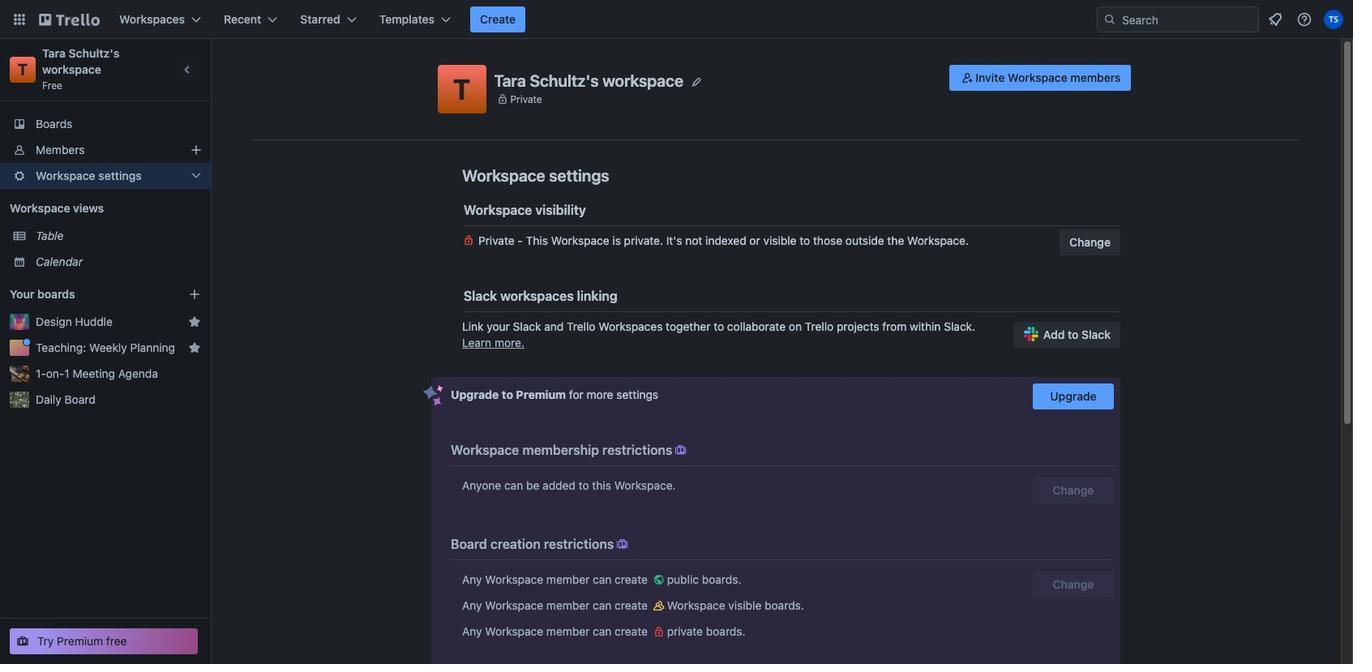 Task type: locate. For each thing, give the bounding box(es) containing it.
0 vertical spatial workspaces
[[119, 12, 185, 26]]

0 vertical spatial board
[[64, 392, 95, 406]]

1 horizontal spatial premium
[[516, 388, 566, 401]]

on
[[789, 319, 802, 333]]

1 vertical spatial create
[[615, 598, 648, 612]]

0 horizontal spatial settings
[[98, 169, 142, 182]]

change for the change button to the top
[[1070, 235, 1111, 249]]

0 vertical spatial member
[[546, 572, 590, 586]]

workspace. right the
[[907, 234, 969, 247]]

1 vertical spatial change
[[1053, 483, 1094, 497]]

1 horizontal spatial t
[[453, 72, 470, 105]]

1 create from the top
[[615, 572, 648, 586]]

to
[[800, 234, 810, 247], [714, 319, 724, 333], [1068, 328, 1079, 341], [502, 388, 513, 401], [579, 478, 589, 492]]

board left creation
[[451, 537, 487, 551]]

2 member from the top
[[546, 598, 590, 612]]

1 vertical spatial schultz's
[[530, 71, 599, 90]]

tara right t button
[[494, 71, 526, 90]]

slack inside "link"
[[1082, 328, 1111, 341]]

create
[[615, 572, 648, 586], [615, 598, 648, 612], [615, 624, 648, 638]]

invite workspace members
[[976, 71, 1121, 84]]

workspaces up workspace navigation collapse icon
[[119, 12, 185, 26]]

1 horizontal spatial visible
[[763, 234, 797, 247]]

t left the "tara schultz's workspace free"
[[18, 60, 28, 79]]

workspace
[[1008, 71, 1068, 84], [462, 166, 545, 185], [36, 169, 95, 182], [10, 201, 70, 215], [464, 203, 532, 217], [551, 234, 609, 247], [451, 443, 519, 457], [485, 572, 543, 586], [485, 598, 543, 612], [667, 598, 725, 612], [485, 624, 543, 638]]

1-on-1 meeting agenda link
[[36, 366, 201, 382]]

workspace settings up workspace visibility at the top left of page
[[462, 166, 609, 185]]

and
[[544, 319, 564, 333]]

1 horizontal spatial slack
[[513, 319, 541, 333]]

1 vertical spatial board
[[451, 537, 487, 551]]

t inside button
[[453, 72, 470, 105]]

1 vertical spatial starred icon image
[[188, 341, 201, 354]]

1 vertical spatial restrictions
[[544, 537, 614, 551]]

upgrade inside "button"
[[1050, 389, 1097, 403]]

create left public
[[615, 572, 648, 586]]

workspace views
[[10, 201, 104, 215]]

3 any workspace member can create from the top
[[462, 624, 651, 638]]

workspace inside popup button
[[36, 169, 95, 182]]

workspaces down linking
[[599, 319, 663, 333]]

tara inside the "tara schultz's workspace free"
[[42, 46, 66, 60]]

planning
[[130, 341, 175, 354]]

workspaces
[[119, 12, 185, 26], [599, 319, 663, 333]]

recent button
[[214, 6, 287, 32]]

0 horizontal spatial workspace settings
[[36, 169, 142, 182]]

upgrade right 'sparkle' "icon"
[[451, 388, 499, 401]]

t for t button
[[453, 72, 470, 105]]

slack for add
[[1082, 328, 1111, 341]]

0 horizontal spatial t
[[18, 60, 28, 79]]

visible right the or
[[763, 234, 797, 247]]

restrictions up the this
[[602, 443, 673, 457]]

premium left for
[[516, 388, 566, 401]]

1 trello from the left
[[567, 319, 596, 333]]

workspace. right the this
[[614, 478, 676, 492]]

create left sm icon
[[615, 598, 648, 612]]

slack
[[464, 289, 497, 303], [513, 319, 541, 333], [1082, 328, 1111, 341]]

more.
[[495, 336, 525, 349]]

primary element
[[0, 0, 1353, 39]]

for
[[569, 388, 584, 401]]

workspace settings down members link
[[36, 169, 142, 182]]

1 member from the top
[[546, 572, 590, 586]]

change
[[1070, 235, 1111, 249], [1053, 483, 1094, 497], [1053, 577, 1094, 591]]

to right the 'together'
[[714, 319, 724, 333]]

design huddle
[[36, 315, 113, 328]]

0 horizontal spatial trello
[[567, 319, 596, 333]]

1 vertical spatial member
[[546, 598, 590, 612]]

upgrade for upgrade to premium for more settings
[[451, 388, 499, 401]]

1 vertical spatial workspaces
[[599, 319, 663, 333]]

upgrade for upgrade
[[1050, 389, 1097, 403]]

slack inside the link your slack and trello workspaces together to collaborate on trello projects from within slack. learn more.
[[513, 319, 541, 333]]

3 any from the top
[[462, 624, 482, 638]]

starred icon image right planning
[[188, 341, 201, 354]]

0 vertical spatial premium
[[516, 388, 566, 401]]

recent
[[224, 12, 261, 26]]

any workspace member can create for workspace visible boards.
[[462, 598, 651, 612]]

slack right the add
[[1082, 328, 1111, 341]]

t
[[18, 60, 28, 79], [453, 72, 470, 105]]

any for workspace visible boards.
[[462, 598, 482, 612]]

member for workspace visible boards.
[[546, 598, 590, 612]]

0 horizontal spatial premium
[[57, 634, 103, 648]]

visible up private boards.
[[728, 598, 762, 612]]

visible
[[763, 234, 797, 247], [728, 598, 762, 612]]

0 horizontal spatial schultz's
[[69, 46, 119, 60]]

private.
[[624, 234, 663, 247]]

1 horizontal spatial schultz's
[[530, 71, 599, 90]]

daily board
[[36, 392, 95, 406]]

board creation restrictions
[[451, 537, 614, 551]]

any
[[462, 572, 482, 586], [462, 598, 482, 612], [462, 624, 482, 638]]

0 horizontal spatial workspace
[[42, 62, 101, 76]]

trello right the 'on'
[[805, 319, 834, 333]]

or
[[750, 234, 760, 247]]

1 horizontal spatial upgrade
[[1050, 389, 1097, 403]]

restrictions
[[602, 443, 673, 457], [544, 537, 614, 551]]

add to slack
[[1043, 328, 1111, 341]]

1 any from the top
[[462, 572, 482, 586]]

3 member from the top
[[546, 624, 590, 638]]

0 horizontal spatial workspace.
[[614, 478, 676, 492]]

workspace navigation collapse icon image
[[177, 58, 199, 81]]

board
[[64, 392, 95, 406], [451, 537, 487, 551]]

teaching: weekly planning button
[[36, 340, 182, 356]]

1 any workspace member can create from the top
[[462, 572, 651, 586]]

2 vertical spatial boards.
[[706, 624, 746, 638]]

any workspace member can create for private boards.
[[462, 624, 651, 638]]

upgrade down add to slack "link"
[[1050, 389, 1097, 403]]

3 create from the top
[[615, 624, 648, 638]]

it's
[[666, 234, 682, 247]]

0 vertical spatial schultz's
[[69, 46, 119, 60]]

workspaces inside dropdown button
[[119, 12, 185, 26]]

1 horizontal spatial workspace
[[603, 71, 684, 90]]

0 vertical spatial any workspace member can create
[[462, 572, 651, 586]]

1 horizontal spatial tara
[[494, 71, 526, 90]]

0 vertical spatial visible
[[763, 234, 797, 247]]

tara up free
[[42, 46, 66, 60]]

tara schultz's workspace link
[[42, 46, 122, 76]]

can
[[504, 478, 523, 492], [593, 572, 612, 586], [593, 598, 612, 612], [593, 624, 612, 638]]

1 vertical spatial any workspace member can create
[[462, 598, 651, 612]]

to left the this
[[579, 478, 589, 492]]

2 trello from the left
[[805, 319, 834, 333]]

boards. for private boards.
[[706, 624, 746, 638]]

member for public boards.
[[546, 572, 590, 586]]

slack for link
[[513, 319, 541, 333]]

create button
[[470, 6, 526, 32]]

1 horizontal spatial workspaces
[[599, 319, 663, 333]]

starred icon image
[[188, 315, 201, 328], [188, 341, 201, 354]]

0 horizontal spatial visible
[[728, 598, 762, 612]]

workspaces
[[500, 289, 574, 303]]

to right the add
[[1068, 328, 1079, 341]]

back to home image
[[39, 6, 100, 32]]

boards.
[[702, 572, 741, 586], [765, 598, 804, 612], [706, 624, 746, 638]]

starred icon image down add board image
[[188, 315, 201, 328]]

anyone can be added to this workspace.
[[462, 478, 676, 492]]

any workspace member can create
[[462, 572, 651, 586], [462, 598, 651, 612], [462, 624, 651, 638]]

settings
[[549, 166, 609, 185], [98, 169, 142, 182], [616, 388, 658, 401]]

not
[[685, 234, 702, 247]]

premium inside button
[[57, 634, 103, 648]]

trello right and
[[567, 319, 596, 333]]

anyone
[[462, 478, 501, 492]]

create for private boards.
[[615, 624, 648, 638]]

slack up more.
[[513, 319, 541, 333]]

tara
[[42, 46, 66, 60], [494, 71, 526, 90]]

0 horizontal spatial upgrade
[[451, 388, 499, 401]]

0 vertical spatial starred icon image
[[188, 315, 201, 328]]

teaching:
[[36, 341, 86, 354]]

can for public boards.
[[593, 572, 612, 586]]

0 horizontal spatial board
[[64, 392, 95, 406]]

to left those
[[800, 234, 810, 247]]

workspace settings button
[[0, 163, 211, 189]]

tara for tara schultz's workspace free
[[42, 46, 66, 60]]

templates button
[[369, 6, 461, 32]]

slack up link
[[464, 289, 497, 303]]

1
[[64, 366, 70, 380]]

invite
[[976, 71, 1005, 84]]

workspace membership restrictions
[[451, 443, 673, 457]]

2 vertical spatial create
[[615, 624, 648, 638]]

linking
[[577, 289, 618, 303]]

premium
[[516, 388, 566, 401], [57, 634, 103, 648]]

slack.
[[944, 319, 976, 333]]

2 any workspace member can create from the top
[[462, 598, 651, 612]]

0 vertical spatial create
[[615, 572, 648, 586]]

0 horizontal spatial tara
[[42, 46, 66, 60]]

0 horizontal spatial workspaces
[[119, 12, 185, 26]]

settings up visibility on the left of page
[[549, 166, 609, 185]]

1 starred icon image from the top
[[188, 315, 201, 328]]

1-on-1 meeting agenda
[[36, 366, 158, 380]]

calendar
[[36, 255, 83, 268]]

Search field
[[1116, 7, 1258, 32]]

workspace
[[42, 62, 101, 76], [603, 71, 684, 90]]

1 vertical spatial any
[[462, 598, 482, 612]]

try premium free
[[37, 634, 127, 648]]

private right t button
[[510, 93, 542, 105]]

create
[[480, 12, 516, 26]]

1 horizontal spatial trello
[[805, 319, 834, 333]]

0 vertical spatial boards.
[[702, 572, 741, 586]]

1 vertical spatial premium
[[57, 634, 103, 648]]

workspace up free
[[42, 62, 101, 76]]

2 create from the top
[[615, 598, 648, 612]]

settings right more
[[616, 388, 658, 401]]

settings down members link
[[98, 169, 142, 182]]

tara schultz's workspace free
[[42, 46, 122, 92]]

free
[[42, 79, 62, 92]]

design huddle button
[[36, 314, 182, 330]]

1 vertical spatial private
[[478, 234, 515, 247]]

change link
[[1033, 572, 1114, 598]]

restrictions down the anyone can be added to this workspace.
[[544, 537, 614, 551]]

create for workspace visible boards.
[[615, 598, 648, 612]]

premium right try in the left bottom of the page
[[57, 634, 103, 648]]

from
[[882, 319, 907, 333]]

t down create "button"
[[453, 72, 470, 105]]

1 horizontal spatial workspace.
[[907, 234, 969, 247]]

1 horizontal spatial board
[[451, 537, 487, 551]]

sm image inside the invite workspace members button
[[959, 70, 976, 86]]

0 vertical spatial change
[[1070, 235, 1111, 249]]

learn more. link
[[462, 336, 525, 349]]

2 vertical spatial any
[[462, 624, 482, 638]]

sm image
[[651, 598, 667, 614]]

any for public boards.
[[462, 572, 482, 586]]

boards. for public boards.
[[702, 572, 741, 586]]

workspace down primary element
[[603, 71, 684, 90]]

free
[[106, 634, 127, 648]]

2 starred icon image from the top
[[188, 341, 201, 354]]

starred icon image for teaching: weekly planning
[[188, 341, 201, 354]]

2 vertical spatial any workspace member can create
[[462, 624, 651, 638]]

schultz's inside the "tara schultz's workspace free"
[[69, 46, 119, 60]]

1 horizontal spatial settings
[[549, 166, 609, 185]]

private - this workspace is private. it's not indexed or visible to those outside the workspace.
[[478, 234, 969, 247]]

change for bottom the change button
[[1053, 483, 1094, 497]]

be
[[526, 478, 539, 492]]

private left -
[[478, 234, 515, 247]]

try
[[37, 634, 54, 648]]

the
[[887, 234, 904, 247]]

this
[[526, 234, 548, 247]]

0 vertical spatial private
[[510, 93, 542, 105]]

private for private - this workspace is private. it's not indexed or visible to those outside the workspace.
[[478, 234, 515, 247]]

board down 1 on the left bottom of the page
[[64, 392, 95, 406]]

2 any from the top
[[462, 598, 482, 612]]

workspace inside the "tara schultz's workspace free"
[[42, 62, 101, 76]]

workspace for tara schultz's workspace
[[603, 71, 684, 90]]

1 vertical spatial tara
[[494, 71, 526, 90]]

0 vertical spatial restrictions
[[602, 443, 673, 457]]

1 vertical spatial visible
[[728, 598, 762, 612]]

public boards.
[[667, 572, 741, 586]]

search image
[[1104, 13, 1116, 26]]

0 vertical spatial any
[[462, 572, 482, 586]]

2 vertical spatial member
[[546, 624, 590, 638]]

0 vertical spatial tara
[[42, 46, 66, 60]]

sm image
[[959, 70, 976, 86], [673, 442, 689, 458], [614, 536, 630, 552], [651, 572, 667, 588], [651, 624, 667, 640]]

create left private
[[615, 624, 648, 638]]

2 horizontal spatial slack
[[1082, 328, 1111, 341]]

schultz's for tara schultz's workspace free
[[69, 46, 119, 60]]

trello
[[567, 319, 596, 333], [805, 319, 834, 333]]

workspace inside button
[[1008, 71, 1068, 84]]



Task type: describe. For each thing, give the bounding box(es) containing it.
0 horizontal spatial slack
[[464, 289, 497, 303]]

boards link
[[0, 111, 211, 137]]

this
[[592, 478, 611, 492]]

to down more.
[[502, 388, 513, 401]]

0 vertical spatial change button
[[1060, 229, 1121, 255]]

sparkle image
[[423, 385, 444, 406]]

together
[[666, 319, 711, 333]]

outside
[[846, 234, 884, 247]]

t link
[[10, 57, 36, 83]]

boards
[[37, 287, 75, 301]]

is
[[613, 234, 621, 247]]

link your slack and trello workspaces together to collaborate on trello projects from within slack. learn more.
[[462, 319, 976, 349]]

starred icon image for design huddle
[[188, 315, 201, 328]]

your
[[487, 319, 510, 333]]

learn
[[462, 336, 492, 349]]

on-
[[46, 366, 64, 380]]

collaborate
[[727, 319, 786, 333]]

daily board link
[[36, 392, 201, 408]]

any for private boards.
[[462, 624, 482, 638]]

private for private
[[510, 93, 542, 105]]

add
[[1043, 328, 1065, 341]]

huddle
[[75, 315, 113, 328]]

members
[[36, 143, 85, 156]]

workspace for tara schultz's workspace free
[[42, 62, 101, 76]]

any workspace member can create for public boards.
[[462, 572, 651, 586]]

workspaces button
[[109, 6, 211, 32]]

1 vertical spatial change button
[[1033, 478, 1114, 504]]

restrictions for board creation restrictions
[[544, 537, 614, 551]]

upgrade button
[[1033, 384, 1114, 409]]

workspaces inside the link your slack and trello workspaces together to collaborate on trello projects from within slack. learn more.
[[599, 319, 663, 333]]

meeting
[[73, 366, 115, 380]]

slack workspaces linking
[[464, 289, 618, 303]]

starred
[[300, 12, 340, 26]]

daily
[[36, 392, 61, 406]]

schultz's for tara schultz's workspace
[[530, 71, 599, 90]]

link
[[462, 319, 484, 333]]

within
[[910, 319, 941, 333]]

design
[[36, 315, 72, 328]]

tara schultz (taraschultz7) image
[[1324, 10, 1344, 29]]

public
[[667, 572, 699, 586]]

calendar link
[[36, 254, 201, 270]]

can for workspace visible boards.
[[593, 598, 612, 612]]

t button
[[437, 65, 486, 114]]

templates
[[379, 12, 435, 26]]

to inside the link your slack and trello workspaces together to collaborate on trello projects from within slack. learn more.
[[714, 319, 724, 333]]

boards
[[36, 117, 72, 131]]

1 vertical spatial boards.
[[765, 598, 804, 612]]

to inside "link"
[[1068, 328, 1079, 341]]

private boards.
[[667, 624, 746, 638]]

2 vertical spatial change
[[1053, 577, 1094, 591]]

more
[[587, 388, 613, 401]]

upgrade to premium for more settings
[[451, 388, 658, 401]]

table
[[36, 229, 64, 242]]

added
[[543, 478, 576, 492]]

create for public boards.
[[615, 572, 648, 586]]

membership
[[522, 443, 599, 457]]

starred button
[[291, 6, 366, 32]]

member for private boards.
[[546, 624, 590, 638]]

0 vertical spatial workspace.
[[907, 234, 969, 247]]

projects
[[837, 319, 879, 333]]

try premium free button
[[10, 628, 198, 654]]

settings inside workspace settings popup button
[[98, 169, 142, 182]]

creation
[[490, 537, 541, 551]]

your boards with 4 items element
[[10, 285, 164, 304]]

tara schultz's workspace
[[494, 71, 684, 90]]

2 horizontal spatial settings
[[616, 388, 658, 401]]

add board image
[[188, 288, 201, 301]]

1-
[[36, 366, 46, 380]]

1 horizontal spatial workspace settings
[[462, 166, 609, 185]]

those
[[813, 234, 843, 247]]

weekly
[[89, 341, 127, 354]]

workspace visibility
[[464, 203, 586, 217]]

teaching: weekly planning
[[36, 341, 175, 354]]

private
[[667, 624, 703, 638]]

agenda
[[118, 366, 158, 380]]

table link
[[36, 228, 201, 244]]

tara for tara schultz's workspace
[[494, 71, 526, 90]]

members
[[1071, 71, 1121, 84]]

visibility
[[535, 203, 586, 217]]

workspace settings inside popup button
[[36, 169, 142, 182]]

0 notifications image
[[1266, 10, 1285, 29]]

restrictions for workspace membership restrictions
[[602, 443, 673, 457]]

add to slack link
[[1014, 322, 1121, 348]]

views
[[73, 201, 104, 215]]

t for t link
[[18, 60, 28, 79]]

your
[[10, 287, 34, 301]]

-
[[518, 234, 523, 247]]

indexed
[[706, 234, 746, 247]]

can for private boards.
[[593, 624, 612, 638]]

members link
[[0, 137, 211, 163]]

invite workspace members button
[[950, 65, 1131, 91]]

1 vertical spatial workspace.
[[614, 478, 676, 492]]

workspace visible boards.
[[667, 598, 804, 612]]

open information menu image
[[1296, 11, 1313, 28]]



Task type: vqa. For each thing, say whether or not it's contained in the screenshot.
the Free
yes



